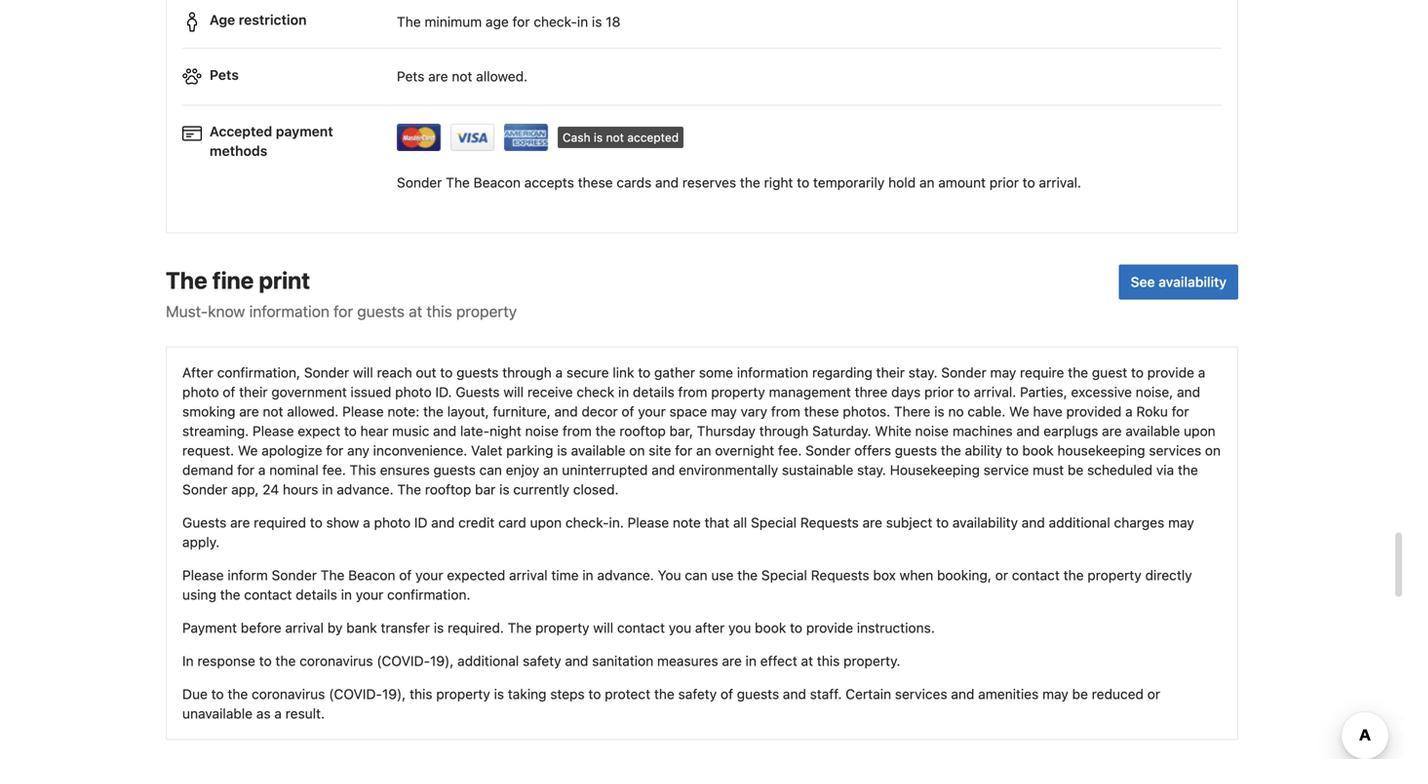 Task type: locate. For each thing, give the bounding box(es) containing it.
0 horizontal spatial from
[[563, 423, 592, 439]]

1 vertical spatial will
[[504, 384, 524, 400]]

guests up apply. on the bottom left
[[182, 515, 227, 531]]

1 vertical spatial special
[[762, 568, 807, 584]]

0 horizontal spatial stay.
[[857, 462, 886, 478]]

a
[[555, 365, 563, 381], [1198, 365, 1206, 381], [1126, 404, 1133, 420], [258, 462, 266, 478], [363, 515, 370, 531], [274, 706, 282, 722]]

id
[[414, 515, 428, 531]]

to up id.
[[440, 365, 453, 381]]

stay. down offers
[[857, 462, 886, 478]]

0 vertical spatial an
[[920, 174, 935, 190]]

1 horizontal spatial on
[[1205, 443, 1221, 459]]

inconvenience.
[[373, 443, 467, 459]]

the inside 'please inform sonder the beacon of your expected arrival time in advance. you can use the special requests box when booking, or contact the property directly using the contact details in your confirmation.'
[[321, 568, 345, 584]]

the up by
[[321, 568, 345, 584]]

night
[[490, 423, 522, 439]]

the right use
[[738, 568, 758, 584]]

1 vertical spatial guests
[[182, 515, 227, 531]]

0 vertical spatial special
[[751, 515, 797, 531]]

services up via
[[1149, 443, 1202, 459]]

1 horizontal spatial rooftop
[[620, 423, 666, 439]]

contact up sanitation
[[617, 620, 665, 636]]

additional down required.
[[457, 653, 519, 669]]

prior right "amount"
[[990, 174, 1019, 190]]

app,
[[231, 482, 259, 498]]

0 vertical spatial 19),
[[430, 653, 454, 669]]

temporarily
[[813, 174, 885, 190]]

1 horizontal spatial advance.
[[597, 568, 654, 584]]

0 horizontal spatial safety
[[523, 653, 561, 669]]

space
[[670, 404, 707, 420]]

gather
[[654, 365, 695, 381]]

prior
[[990, 174, 1019, 190], [925, 384, 954, 400]]

1 vertical spatial these
[[804, 404, 839, 420]]

at
[[409, 302, 422, 321], [801, 653, 813, 669]]

available up uninterrupted at bottom
[[571, 443, 626, 459]]

book
[[1023, 443, 1054, 459], [755, 620, 786, 636]]

book up must at the right bottom of the page
[[1023, 443, 1054, 459]]

environmentally
[[679, 462, 778, 478]]

accepts
[[524, 174, 574, 190]]

0 horizontal spatial can
[[479, 462, 502, 478]]

due to the coronavirus (covid-19), this property is taking steps to protect the safety of guests and staff. certain services and amenities may be reduced or unavailable as a result.
[[182, 687, 1161, 722]]

property inside 'please inform sonder the beacon of your expected arrival time in advance. you can use the special requests box when booking, or contact the property directly using the contact details in your confirmation.'
[[1088, 568, 1142, 584]]

1 horizontal spatial availability
[[1159, 274, 1227, 290]]

pets are not allowed.
[[397, 68, 528, 84]]

1 vertical spatial additional
[[457, 653, 519, 669]]

0 vertical spatial or
[[995, 568, 1008, 584]]

visa image
[[451, 124, 495, 151]]

before
[[241, 620, 282, 636]]

to up noise,
[[1131, 365, 1144, 381]]

0 horizontal spatial contact
[[244, 587, 292, 603]]

special right use
[[762, 568, 807, 584]]

availability up 'booking,'
[[953, 515, 1018, 531]]

reach
[[377, 365, 412, 381]]

can down valet
[[479, 462, 502, 478]]

1 horizontal spatial pets
[[397, 68, 425, 84]]

details inside after confirmation, sonder will reach out to guests through a secure link to gather some information regarding their stay. sonder may require the guest to provide a photo of their government issued photo id. guests will receive check in details from property management three days prior to arrival. parties, excessive noise, and smoking are not allowed. please note: the layout, furniture, and decor of your space may vary from these photos. there is no cable. we have provided a roku for streaming. please expect to hear music and late-night noise from the rooftop bar, thursday through saturday. white noise machines and earplugs are available upon request. we apologize for any inconvenience. valet parking is available on site for an overnight fee. sonder offers guests the ability to book housekeeping services on demand for a nominal fee. this ensures guests can enjoy an uninterrupted and environmentally sustainable stay. housekeeping service must be scheduled via the sonder app, 24 hours in advance. the rooftop bar is currently closed.
[[633, 384, 675, 400]]

1 horizontal spatial upon
[[1184, 423, 1216, 439]]

1 horizontal spatial safety
[[678, 687, 717, 703]]

pets for pets are not allowed.
[[397, 68, 425, 84]]

provide
[[1148, 365, 1195, 381], [806, 620, 853, 636]]

show
[[326, 515, 359, 531]]

we down streaming.
[[238, 443, 258, 459]]

hear
[[360, 423, 388, 439]]

vary
[[741, 404, 768, 420]]

1 vertical spatial provide
[[806, 620, 853, 636]]

1 horizontal spatial stay.
[[909, 365, 938, 381]]

1 vertical spatial arrival
[[285, 620, 324, 636]]

arrival left time
[[509, 568, 548, 584]]

can inside 'please inform sonder the beacon of your expected arrival time in advance. you can use the special requests box when booking, or contact the property directly using the contact details in your confirmation.'
[[685, 568, 708, 584]]

furniture,
[[493, 404, 551, 420]]

1 vertical spatial contact
[[244, 587, 292, 603]]

we
[[1009, 404, 1030, 420], [238, 443, 258, 459]]

and right noise,
[[1177, 384, 1201, 400]]

these
[[578, 174, 613, 190], [804, 404, 839, 420]]

0 vertical spatial available
[[1126, 423, 1180, 439]]

out
[[416, 365, 436, 381]]

0 vertical spatial upon
[[1184, 423, 1216, 439]]

an right hold
[[920, 174, 935, 190]]

any
[[347, 443, 369, 459]]

from
[[678, 384, 708, 400], [771, 404, 801, 420], [563, 423, 592, 439]]

check- inside guests are required to show a photo id and credit card upon check-in. please note that all special requests are subject to availability and additional charges may apply.
[[566, 515, 609, 531]]

guests up 'layout,'
[[456, 384, 500, 400]]

0 vertical spatial advance.
[[337, 482, 394, 498]]

check-
[[534, 13, 577, 30], [566, 515, 609, 531]]

a right "show"
[[363, 515, 370, 531]]

is right "bar"
[[499, 482, 510, 498]]

0 vertical spatial beacon
[[474, 174, 521, 190]]

1 horizontal spatial or
[[1148, 687, 1161, 703]]

an down thursday
[[696, 443, 711, 459]]

0 vertical spatial fee.
[[778, 443, 802, 459]]

1 vertical spatial from
[[771, 404, 801, 420]]

0 vertical spatial can
[[479, 462, 502, 478]]

confirmation.
[[387, 587, 471, 603]]

be
[[1068, 462, 1084, 478], [1072, 687, 1088, 703]]

0 horizontal spatial at
[[409, 302, 422, 321]]

at inside the fine print must-know information for guests at this property
[[409, 302, 422, 321]]

on
[[629, 443, 645, 459], [1205, 443, 1221, 459]]

availability
[[1159, 274, 1227, 290], [953, 515, 1018, 531]]

can left use
[[685, 568, 708, 584]]

property.
[[844, 653, 901, 669]]

1 horizontal spatial fee.
[[778, 443, 802, 459]]

the down ensures
[[397, 482, 421, 498]]

special inside 'please inform sonder the beacon of your expected arrival time in advance. you can use the special requests box when booking, or contact the property directly using the contact details in your confirmation.'
[[762, 568, 807, 584]]

this inside the fine print must-know information for guests at this property
[[427, 302, 452, 321]]

we left have
[[1009, 404, 1030, 420]]

(covid- down bank
[[329, 687, 382, 703]]

beacon up bank
[[348, 568, 395, 584]]

upon inside after confirmation, sonder will reach out to guests through a secure link to gather some information regarding their stay. sonder may require the guest to provide a photo of their government issued photo id. guests will receive check in details from property management three days prior to arrival. parties, excessive noise, and smoking are not allowed. please note: the layout, furniture, and decor of your space may vary from these photos. there is no cable. we have provided a roku for streaming. please expect to hear music and late-night noise from the rooftop bar, thursday through saturday. white noise machines and earplugs are available upon request. we apologize for any inconvenience. valet parking is available on site for an overnight fee. sonder offers guests the ability to book housekeeping services on demand for a nominal fee. this ensures guests can enjoy an uninterrupted and environmentally sustainable stay. housekeeping service must be scheduled via the sonder app, 24 hours in advance. the rooftop bar is currently closed.
[[1184, 423, 1216, 439]]

instructions.
[[857, 620, 935, 636]]

details up by
[[296, 587, 337, 603]]

of inside due to the coronavirus (covid-19), this property is taking steps to protect the safety of guests and staff. certain services and amenities may be reduced or unavailable as a result.
[[721, 687, 733, 703]]

for inside the fine print must-know information for guests at this property
[[334, 302, 353, 321]]

mastercard image
[[397, 124, 442, 151]]

arrival
[[509, 568, 548, 584], [285, 620, 324, 636]]

additional left charges
[[1049, 515, 1111, 531]]

age
[[486, 13, 509, 30]]

this up staff.
[[817, 653, 840, 669]]

additional
[[1049, 515, 1111, 531], [457, 653, 519, 669]]

1 vertical spatial we
[[238, 443, 258, 459]]

will up the issued
[[353, 365, 373, 381]]

property inside the fine print must-know information for guests at this property
[[456, 302, 517, 321]]

from down management
[[771, 404, 801, 420]]

accepted payment methods and conditions element
[[182, 114, 1222, 158]]

an up currently on the left
[[543, 462, 558, 478]]

not for are
[[452, 68, 472, 84]]

guests inside guests are required to show a photo id and credit card upon check-in. please note that all special requests are subject to availability and additional charges may apply.
[[182, 515, 227, 531]]

0 vertical spatial be
[[1068, 462, 1084, 478]]

inform
[[228, 568, 268, 584]]

layout,
[[447, 404, 489, 420]]

your left space
[[638, 404, 666, 420]]

these left cards
[[578, 174, 613, 190]]

1 vertical spatial beacon
[[348, 568, 395, 584]]

1 horizontal spatial beacon
[[474, 174, 521, 190]]

in right hours
[[322, 482, 333, 498]]

1 horizontal spatial you
[[729, 620, 751, 636]]

information inside after confirmation, sonder will reach out to guests through a secure link to gather some information regarding their stay. sonder may require the guest to provide a photo of their government issued photo id. guests will receive check in details from property management three days prior to arrival. parties, excessive noise, and smoking are not allowed. please note: the layout, furniture, and decor of your space may vary from these photos. there is no cable. we have provided a roku for streaming. please expect to hear music and late-night noise from the rooftop bar, thursday through saturday. white noise machines and earplugs are available upon request. we apologize for any inconvenience. valet parking is available on site for an overnight fee. sonder offers guests the ability to book housekeeping services on demand for a nominal fee. this ensures guests can enjoy an uninterrupted and environmentally sustainable stay. housekeeping service must be scheduled via the sonder app, 24 hours in advance. the rooftop bar is currently closed.
[[737, 365, 809, 381]]

the inside after confirmation, sonder will reach out to guests through a secure link to gather some information regarding their stay. sonder may require the guest to provide a photo of their government issued photo id. guests will receive check in details from property management three days prior to arrival. parties, excessive noise, and smoking are not allowed. please note: the layout, furniture, and decor of your space may vary from these photos. there is no cable. we have provided a roku for streaming. please expect to hear music and late-night noise from the rooftop bar, thursday through saturday. white noise machines and earplugs are available upon request. we apologize for any inconvenience. valet parking is available on site for an overnight fee. sonder offers guests the ability to book housekeeping services on demand for a nominal fee. this ensures guests can enjoy an uninterrupted and environmentally sustainable stay. housekeeping service must be scheduled via the sonder app, 24 hours in advance. the rooftop bar is currently closed.
[[397, 482, 421, 498]]

1 horizontal spatial through
[[759, 423, 809, 439]]

0 vertical spatial arrival.
[[1039, 174, 1082, 190]]

0 vertical spatial these
[[578, 174, 613, 190]]

1 you from the left
[[669, 620, 692, 636]]

0 horizontal spatial advance.
[[337, 482, 394, 498]]

book up effect
[[755, 620, 786, 636]]

1 horizontal spatial services
[[1149, 443, 1202, 459]]

0 vertical spatial their
[[876, 365, 905, 381]]

arrival left by
[[285, 620, 324, 636]]

0 horizontal spatial noise
[[525, 423, 559, 439]]

using
[[182, 587, 216, 603]]

special
[[751, 515, 797, 531], [762, 568, 807, 584]]

have
[[1033, 404, 1063, 420]]

time
[[551, 568, 579, 584]]

1 horizontal spatial additional
[[1049, 515, 1111, 531]]

confirmation,
[[217, 365, 300, 381]]

is right "cash"
[[594, 130, 603, 144]]

check- down closed.
[[566, 515, 609, 531]]

this up out
[[427, 302, 452, 321]]

guests down effect
[[737, 687, 779, 703]]

know
[[208, 302, 245, 321]]

the down 'decor'
[[596, 423, 616, 439]]

0 horizontal spatial you
[[669, 620, 692, 636]]

you left after
[[669, 620, 692, 636]]

0 vertical spatial services
[[1149, 443, 1202, 459]]

can
[[479, 462, 502, 478], [685, 568, 708, 584]]

services right certain at the right bottom
[[895, 687, 948, 703]]

1 horizontal spatial available
[[1126, 423, 1180, 439]]

0 horizontal spatial your
[[356, 587, 384, 603]]

see availability
[[1131, 274, 1227, 290]]

will up sanitation
[[593, 620, 614, 636]]

0 vertical spatial requests
[[800, 515, 859, 531]]

advance. inside 'please inform sonder the beacon of your expected arrival time in advance. you can use the special requests box when booking, or contact the property directly using the contact details in your confirmation.'
[[597, 568, 654, 584]]

prior up no
[[925, 384, 954, 400]]

1 horizontal spatial details
[[633, 384, 675, 400]]

1 horizontal spatial noise
[[915, 423, 949, 439]]

property
[[456, 302, 517, 321], [711, 384, 765, 400], [1088, 568, 1142, 584], [535, 620, 590, 636], [436, 687, 490, 703]]

this
[[427, 302, 452, 321], [817, 653, 840, 669], [410, 687, 433, 703]]

upon inside guests are required to show a photo id and credit card upon check-in. please note that all special requests are subject to availability and additional charges may apply.
[[530, 515, 562, 531]]

details down gather
[[633, 384, 675, 400]]

music
[[392, 423, 429, 439]]

please inside guests are required to show a photo id and credit card upon check-in. please note that all special requests are subject to availability and additional charges may apply.
[[628, 515, 669, 531]]

subject
[[886, 515, 933, 531]]

american express image
[[504, 124, 549, 151]]

special right all
[[751, 515, 797, 531]]

0 vertical spatial from
[[678, 384, 708, 400]]

the right protect
[[654, 687, 675, 703]]

from up space
[[678, 384, 708, 400]]

2 vertical spatial will
[[593, 620, 614, 636]]

bar,
[[670, 423, 693, 439]]

please inside 'please inform sonder the beacon of your expected arrival time in advance. you can use the special requests box when booking, or contact the property directly using the contact details in your confirmation.'
[[182, 568, 224, 584]]

excessive
[[1071, 384, 1132, 400]]

0 vertical spatial details
[[633, 384, 675, 400]]

1 horizontal spatial allowed.
[[476, 68, 528, 84]]

required
[[254, 515, 306, 531]]

nominal
[[269, 462, 319, 478]]

a inside guests are required to show a photo id and credit card upon check-in. please note that all special requests are subject to availability and additional charges may apply.
[[363, 515, 370, 531]]

1 horizontal spatial book
[[1023, 443, 1054, 459]]

contact right 'booking,'
[[1012, 568, 1060, 584]]

the
[[740, 174, 760, 190], [1068, 365, 1088, 381], [423, 404, 444, 420], [596, 423, 616, 439], [941, 443, 961, 459], [1178, 462, 1198, 478], [738, 568, 758, 584], [1064, 568, 1084, 584], [220, 587, 240, 603], [275, 653, 296, 669], [228, 687, 248, 703], [654, 687, 675, 703]]

rooftop up site
[[620, 423, 666, 439]]

from down 'decor'
[[563, 423, 592, 439]]

0 horizontal spatial beacon
[[348, 568, 395, 584]]

through up receive
[[502, 365, 552, 381]]

2 on from the left
[[1205, 443, 1221, 459]]

id.
[[435, 384, 452, 400]]

not inside after confirmation, sonder will reach out to guests through a secure link to gather some information regarding their stay. sonder may require the guest to provide a photo of their government issued photo id. guests will receive check in details from property management three days prior to arrival. parties, excessive noise, and smoking are not allowed. please note: the layout, furniture, and decor of your space may vary from these photos. there is no cable. we have provided a roku for streaming. please expect to hear music and late-night noise from the rooftop bar, thursday through saturday. white noise machines and earplugs are available upon request. we apologize for any inconvenience. valet parking is available on site for an overnight fee. sonder offers guests the ability to book housekeeping services on demand for a nominal fee. this ensures guests can enjoy an uninterrupted and environmentally sustainable stay. housekeeping service must be scheduled via the sonder app, 24 hours in advance. the rooftop bar is currently closed.
[[263, 404, 283, 420]]

0 vertical spatial we
[[1009, 404, 1030, 420]]

not left accepted
[[606, 130, 624, 144]]

1 vertical spatial 19),
[[382, 687, 406, 703]]

18
[[606, 13, 621, 30]]

0 horizontal spatial or
[[995, 568, 1008, 584]]

noise,
[[1136, 384, 1173, 400]]

the inside the fine print must-know information for guests at this property
[[166, 267, 207, 294]]

not inside accepted payment methods and conditions element
[[606, 130, 624, 144]]

1 horizontal spatial guests
[[456, 384, 500, 400]]

will up furniture,
[[504, 384, 524, 400]]

age restriction
[[210, 12, 307, 28]]

1 vertical spatial check-
[[566, 515, 609, 531]]

2 horizontal spatial not
[[606, 130, 624, 144]]

may left require
[[990, 365, 1016, 381]]

1 horizontal spatial from
[[678, 384, 708, 400]]

2 vertical spatial from
[[563, 423, 592, 439]]

see
[[1131, 274, 1155, 290]]

2 vertical spatial this
[[410, 687, 433, 703]]

1 horizontal spatial can
[[685, 568, 708, 584]]

1 horizontal spatial these
[[804, 404, 839, 420]]

guests up 'reach'
[[357, 302, 405, 321]]

be left reduced
[[1072, 687, 1088, 703]]

0 horizontal spatial 19),
[[382, 687, 406, 703]]

or right reduced
[[1148, 687, 1161, 703]]

0 horizontal spatial allowed.
[[287, 404, 339, 420]]

0 horizontal spatial fee.
[[322, 462, 346, 478]]

parking
[[506, 443, 553, 459]]

1 vertical spatial services
[[895, 687, 948, 703]]

housekeeping
[[1058, 443, 1145, 459]]

coronavirus inside due to the coronavirus (covid-19), this property is taking steps to protect the safety of guests and staff. certain services and amenities may be reduced or unavailable as a result.
[[252, 687, 325, 703]]

fee.
[[778, 443, 802, 459], [322, 462, 346, 478]]

1 vertical spatial requests
[[811, 568, 870, 584]]

certain
[[846, 687, 891, 703]]

the down inform
[[220, 587, 240, 603]]

must
[[1033, 462, 1064, 478]]

0 vertical spatial will
[[353, 365, 373, 381]]

pets
[[210, 67, 239, 83], [397, 68, 425, 84]]

beacon inside 'please inform sonder the beacon of your expected arrival time in advance. you can use the special requests box when booking, or contact the property directly using the contact details in your confirmation.'
[[348, 568, 395, 584]]

0 vertical spatial at
[[409, 302, 422, 321]]

booking,
[[937, 568, 992, 584]]

1 vertical spatial information
[[737, 365, 809, 381]]

1 vertical spatial upon
[[530, 515, 562, 531]]

2 vertical spatial an
[[543, 462, 558, 478]]

1 horizontal spatial not
[[452, 68, 472, 84]]

use
[[711, 568, 734, 584]]

please right "in."
[[628, 515, 669, 531]]

roku
[[1137, 404, 1168, 420]]

card
[[498, 515, 526, 531]]

be right must at the right bottom of the page
[[1068, 462, 1084, 478]]

your up confirmation.
[[416, 568, 443, 584]]

1 vertical spatial or
[[1148, 687, 1161, 703]]

guests up housekeeping
[[895, 443, 937, 459]]

or
[[995, 568, 1008, 584], [1148, 687, 1161, 703]]

available down roku
[[1126, 423, 1180, 439]]

link
[[613, 365, 634, 381]]

coronavirus up result.
[[252, 687, 325, 703]]

information down print
[[249, 302, 330, 321]]

to right the right
[[797, 174, 810, 190]]

0 vertical spatial contact
[[1012, 568, 1060, 584]]

1 horizontal spatial contact
[[617, 620, 665, 636]]

1 vertical spatial be
[[1072, 687, 1088, 703]]

for up the issued
[[334, 302, 353, 321]]

expect
[[298, 423, 340, 439]]

print
[[259, 267, 310, 294]]



Task type: describe. For each thing, give the bounding box(es) containing it.
0 vertical spatial through
[[502, 365, 552, 381]]

be inside due to the coronavirus (covid-19), this property is taking steps to protect the safety of guests and staff. certain services and amenities may be reduced or unavailable as a result.
[[1072, 687, 1088, 703]]

1 vertical spatial their
[[239, 384, 268, 400]]

special inside guests are required to show a photo id and credit card upon check-in. please note that all special requests are subject to availability and additional charges may apply.
[[751, 515, 797, 531]]

requests inside 'please inform sonder the beacon of your expected arrival time in advance. you can use the special requests box when booking, or contact the property directly using the contact details in your confirmation.'
[[811, 568, 870, 584]]

to up any on the left bottom of page
[[344, 423, 357, 439]]

provide inside after confirmation, sonder will reach out to guests through a secure link to gather some information regarding their stay. sonder may require the guest to provide a photo of their government issued photo id. guests will receive check in details from property management three days prior to arrival. parties, excessive noise, and smoking are not allowed. please note: the layout, furniture, and decor of your space may vary from these photos. there is no cable. we have provided a roku for streaming. please expect to hear music and late-night noise from the rooftop bar, thursday through saturday. white noise machines and earplugs are available upon request. we apologize for any inconvenience. valet parking is available on site for an overnight fee. sonder offers guests the ability to book housekeeping services on demand for a nominal fee. this ensures guests can enjoy an uninterrupted and environmentally sustainable stay. housekeeping service must be scheduled via the sonder app, 24 hours in advance. the rooftop bar is currently closed.
[[1148, 365, 1195, 381]]

are left subject
[[863, 515, 883, 531]]

1 vertical spatial this
[[817, 653, 840, 669]]

sonder down mastercard icon
[[397, 174, 442, 190]]

cards
[[617, 174, 652, 190]]

availability inside button
[[1159, 274, 1227, 290]]

your inside after confirmation, sonder will reach out to guests through a secure link to gather some information regarding their stay. sonder may require the guest to provide a photo of their government issued photo id. guests will receive check in details from property management three days prior to arrival. parties, excessive noise, and smoking are not allowed. please note: the layout, furniture, and decor of your space may vary from these photos. there is no cable. we have provided a roku for streaming. please expect to hear music and late-night noise from the rooftop bar, thursday through saturday. white noise machines and earplugs are available upon request. we apologize for any inconvenience. valet parking is available on site for an overnight fee. sonder offers guests the ability to book housekeeping services on demand for a nominal fee. this ensures guests can enjoy an uninterrupted and environmentally sustainable stay. housekeeping service must be scheduled via the sonder app, 24 hours in advance. the rooftop bar is currently closed.
[[638, 404, 666, 420]]

1 horizontal spatial we
[[1009, 404, 1030, 420]]

to up the unavailable
[[211, 687, 224, 703]]

not for is
[[606, 130, 624, 144]]

hold
[[889, 174, 916, 190]]

measures
[[657, 653, 718, 669]]

is right transfer
[[434, 620, 444, 636]]

decor
[[582, 404, 618, 420]]

a up receive
[[555, 365, 563, 381]]

right
[[764, 174, 793, 190]]

in
[[182, 653, 194, 669]]

advance. inside after confirmation, sonder will reach out to guests through a secure link to gather some information regarding their stay. sonder may require the guest to provide a photo of their government issued photo id. guests will receive check in details from property management three days prior to arrival. parties, excessive noise, and smoking are not allowed. please note: the layout, furniture, and decor of your space may vary from these photos. there is no cable. we have provided a roku for streaming. please expect to hear music and late-night noise from the rooftop bar, thursday through saturday. white noise machines and earplugs are available upon request. we apologize for any inconvenience. valet parking is available on site for an overnight fee. sonder offers guests the ability to book housekeeping services on demand for a nominal fee. this ensures guests can enjoy an uninterrupted and environmentally sustainable stay. housekeeping service must be scheduled via the sonder app, 24 hours in advance. the rooftop bar is currently closed.
[[337, 482, 394, 498]]

the up excessive
[[1068, 365, 1088, 381]]

1 horizontal spatial 19),
[[430, 653, 454, 669]]

a up 24
[[258, 462, 266, 478]]

for right roku
[[1172, 404, 1189, 420]]

1 horizontal spatial will
[[504, 384, 524, 400]]

response
[[197, 653, 255, 669]]

19), inside due to the coronavirus (covid-19), this property is taking steps to protect the safety of guests and staff. certain services and amenities may be reduced or unavailable as a result.
[[382, 687, 406, 703]]

amenities
[[978, 687, 1039, 703]]

thursday
[[697, 423, 756, 439]]

can inside after confirmation, sonder will reach out to guests through a secure link to gather some information regarding their stay. sonder may require the guest to provide a photo of their government issued photo id. guests will receive check in details from property management three days prior to arrival. parties, excessive noise, and smoking are not allowed. please note: the layout, furniture, and decor of your space may vary from these photos. there is no cable. we have provided a roku for streaming. please expect to hear music and late-night noise from the rooftop bar, thursday through saturday. white noise machines and earplugs are available upon request. we apologize for any inconvenience. valet parking is available on site for an overnight fee. sonder offers guests the ability to book housekeeping services on demand for a nominal fee. this ensures guests can enjoy an uninterrupted and environmentally sustainable stay. housekeeping service must be scheduled via the sonder app, 24 hours in advance. the rooftop bar is currently closed.
[[479, 462, 502, 478]]

to right the steps
[[588, 687, 601, 703]]

for down bar,
[[675, 443, 693, 459]]

0 vertical spatial (covid-
[[377, 653, 430, 669]]

are up housekeeping
[[1102, 423, 1122, 439]]

and right cards
[[655, 174, 679, 190]]

these inside after confirmation, sonder will reach out to guests through a secure link to gather some information regarding their stay. sonder may require the guest to provide a photo of their government issued photo id. guests will receive check in details from property management three days prior to arrival. parties, excessive noise, and smoking are not allowed. please note: the layout, furniture, and decor of your space may vary from these photos. there is no cable. we have provided a roku for streaming. please expect to hear music and late-night noise from the rooftop bar, thursday through saturday. white noise machines and earplugs are available upon request. we apologize for any inconvenience. valet parking is available on site for an overnight fee. sonder offers guests the ability to book housekeeping services on demand for a nominal fee. this ensures guests can enjoy an uninterrupted and environmentally sustainable stay. housekeeping service must be scheduled via the sonder app, 24 hours in advance. the rooftop bar is currently closed.
[[804, 404, 839, 420]]

parties,
[[1020, 384, 1068, 400]]

0 horizontal spatial these
[[578, 174, 613, 190]]

currently
[[513, 482, 570, 498]]

property inside after confirmation, sonder will reach out to guests through a secure link to gather some information regarding their stay. sonder may require the guest to provide a photo of their government issued photo id. guests will receive check in details from property management three days prior to arrival. parties, excessive noise, and smoking are not allowed. please note: the layout, furniture, and decor of your space may vary from these photos. there is no cable. we have provided a roku for streaming. please expect to hear music and late-night noise from the rooftop bar, thursday through saturday. white noise machines and earplugs are available upon request. we apologize for any inconvenience. valet parking is available on site for an overnight fee. sonder offers guests the ability to book housekeeping services on demand for a nominal fee. this ensures guests can enjoy an uninterrupted and environmentally sustainable stay. housekeeping service must be scheduled via the sonder app, 24 hours in advance. the rooftop bar is currently closed.
[[711, 384, 765, 400]]

photo up note:
[[395, 384, 432, 400]]

and left staff.
[[783, 687, 806, 703]]

for up app,
[[237, 462, 255, 478]]

to right link
[[638, 365, 651, 381]]

is right parking
[[557, 443, 567, 459]]

in left effect
[[746, 653, 757, 669]]

guest
[[1092, 365, 1128, 381]]

1 vertical spatial fee.
[[322, 462, 346, 478]]

box
[[873, 568, 896, 584]]

the down id.
[[423, 404, 444, 420]]

the up in response to the coronavirus (covid-19), additional safety and sanitation measures are in effect at this property.
[[508, 620, 532, 636]]

1 vertical spatial available
[[571, 443, 626, 459]]

all
[[733, 515, 747, 531]]

site
[[649, 443, 671, 459]]

be inside after confirmation, sonder will reach out to guests through a secure link to gather some information regarding their stay. sonder may require the guest to provide a photo of their government issued photo id. guests will receive check in details from property management three days prior to arrival. parties, excessive noise, and smoking are not allowed. please note: the layout, furniture, and decor of your space may vary from these photos. there is no cable. we have provided a roku for streaming. please expect to hear music and late-night noise from the rooftop bar, thursday through saturday. white noise machines and earplugs are available upon request. we apologize for any inconvenience. valet parking is available on site for an overnight fee. sonder offers guests the ability to book housekeeping services on demand for a nominal fee. this ensures guests can enjoy an uninterrupted and environmentally sustainable stay. housekeeping service must be scheduled via the sonder app, 24 hours in advance. the rooftop bar is currently closed.
[[1068, 462, 1084, 478]]

1 noise from the left
[[525, 423, 559, 439]]

provided
[[1067, 404, 1122, 420]]

staff.
[[810, 687, 842, 703]]

1 vertical spatial through
[[759, 423, 809, 439]]

is left 18
[[592, 13, 602, 30]]

the fine print must-know information for guests at this property
[[166, 267, 517, 321]]

1 on from the left
[[629, 443, 645, 459]]

three
[[855, 384, 888, 400]]

government
[[271, 384, 347, 400]]

apply.
[[182, 534, 220, 550]]

to right subject
[[936, 515, 949, 531]]

arrival inside 'please inform sonder the beacon of your expected arrival time in advance. you can use the special requests box when booking, or contact the property directly using the contact details in your confirmation.'
[[509, 568, 548, 584]]

to right "amount"
[[1023, 174, 1035, 190]]

require
[[1020, 365, 1064, 381]]

to left "show"
[[310, 515, 323, 531]]

is left no
[[934, 404, 945, 420]]

in left 18
[[577, 13, 588, 30]]

0 horizontal spatial arrival
[[285, 620, 324, 636]]

via
[[1156, 462, 1174, 478]]

payment
[[182, 620, 237, 636]]

sonder up government
[[304, 365, 349, 381]]

0 vertical spatial allowed.
[[476, 68, 528, 84]]

0 vertical spatial safety
[[523, 653, 561, 669]]

charges
[[1114, 515, 1165, 531]]

to up effect
[[790, 620, 803, 636]]

2 you from the left
[[729, 620, 751, 636]]

payment before arrival by bank transfer is required. the property will contact you after you book to provide instructions.
[[182, 620, 935, 636]]

white
[[875, 423, 912, 439]]

are down 'minimum'
[[428, 68, 448, 84]]

2 horizontal spatial will
[[593, 620, 614, 636]]

that
[[705, 515, 730, 531]]

sonder up sustainable
[[806, 443, 851, 459]]

(covid- inside due to the coronavirus (covid-19), this property is taking steps to protect the safety of guests and staff. certain services and amenities may be reduced or unavailable as a result.
[[329, 687, 382, 703]]

0 horizontal spatial book
[[755, 620, 786, 636]]

to down before
[[259, 653, 272, 669]]

regarding
[[812, 365, 873, 381]]

and right "id"
[[431, 515, 455, 531]]

for left any on the left bottom of page
[[326, 443, 344, 459]]

photo down after
[[182, 384, 219, 400]]

in.
[[609, 515, 624, 531]]

arrival. inside after confirmation, sonder will reach out to guests through a secure link to gather some information regarding their stay. sonder may require the guest to provide a photo of their government issued photo id. guests will receive check in details from property management three days prior to arrival. parties, excessive noise, and smoking are not allowed. please note: the layout, furniture, and decor of your space may vary from these photos. there is no cable. we have provided a roku for streaming. please expect to hear music and late-night noise from the rooftop bar, thursday through saturday. white noise machines and earplugs are available upon request. we apologize for any inconvenience. valet parking is available on site for an overnight fee. sonder offers guests the ability to book housekeeping services on demand for a nominal fee. this ensures guests can enjoy an uninterrupted and environmentally sustainable stay. housekeeping service must be scheduled via the sonder app, 24 hours in advance. the rooftop bar is currently closed.
[[974, 384, 1016, 400]]

some
[[699, 365, 733, 381]]

required.
[[448, 620, 504, 636]]

are down after
[[722, 653, 742, 669]]

please inform sonder the beacon of your expected arrival time in advance. you can use the special requests box when booking, or contact the property directly using the contact details in your confirmation.
[[182, 568, 1192, 603]]

the right via
[[1178, 462, 1198, 478]]

accepted
[[210, 124, 272, 140]]

after
[[695, 620, 725, 636]]

housekeeping
[[890, 462, 980, 478]]

1 vertical spatial at
[[801, 653, 813, 669]]

information inside the fine print must-know information for guests at this property
[[249, 302, 330, 321]]

transfer
[[381, 620, 430, 636]]

availability inside guests are required to show a photo id and credit card upon check-in. please note that all special requests are subject to availability and additional charges may apply.
[[953, 515, 1018, 531]]

in down link
[[618, 384, 629, 400]]

in response to the coronavirus (covid-19), additional safety and sanitation measures are in effect at this property.
[[182, 653, 901, 669]]

sonder inside 'please inform sonder the beacon of your expected arrival time in advance. you can use the special requests box when booking, or contact the property directly using the contact details in your confirmation.'
[[272, 568, 317, 584]]

guests inside the fine print must-know information for guests at this property
[[357, 302, 405, 321]]

2 noise from the left
[[915, 423, 949, 439]]

are up streaming.
[[239, 404, 259, 420]]

may up thursday
[[711, 404, 737, 420]]

0 horizontal spatial provide
[[806, 620, 853, 636]]

bar
[[475, 482, 496, 498]]

management
[[769, 384, 851, 400]]

note:
[[388, 404, 420, 420]]

sustainable
[[782, 462, 854, 478]]

book inside after confirmation, sonder will reach out to guests through a secure link to gather some information regarding their stay. sonder may require the guest to provide a photo of their government issued photo id. guests will receive check in details from property management three days prior to arrival. parties, excessive noise, and smoking are not allowed. please note: the layout, furniture, and decor of your space may vary from these photos. there is no cable. we have provided a roku for streaming. please expect to hear music and late-night noise from the rooftop bar, thursday through saturday. white noise machines and earplugs are available upon request. we apologize for any inconvenience. valet parking is available on site for an overnight fee. sonder offers guests the ability to book housekeeping services on demand for a nominal fee. this ensures guests can enjoy an uninterrupted and environmentally sustainable stay. housekeeping service must be scheduled via the sonder app, 24 hours in advance. the rooftop bar is currently closed.
[[1023, 443, 1054, 459]]

may inside guests are required to show a photo id and credit card upon check-in. please note that all special requests are subject to availability and additional charges may apply.
[[1168, 515, 1194, 531]]

a inside due to the coronavirus (covid-19), this property is taking steps to protect the safety of guests and staff. certain services and amenities may be reduced or unavailable as a result.
[[274, 706, 282, 722]]

hours
[[283, 482, 318, 498]]

the down before
[[275, 653, 296, 669]]

0 vertical spatial rooftop
[[620, 423, 666, 439]]

age
[[210, 12, 235, 28]]

payment
[[276, 124, 333, 140]]

sonder down the demand
[[182, 482, 228, 498]]

must-
[[166, 302, 208, 321]]

guests inside after confirmation, sonder will reach out to guests through a secure link to gather some information regarding their stay. sonder may require the guest to provide a photo of their government issued photo id. guests will receive check in details from property management three days prior to arrival. parties, excessive noise, and smoking are not allowed. please note: the layout, furniture, and decor of your space may vary from these photos. there is no cable. we have provided a roku for streaming. please expect to hear music and late-night noise from the rooftop bar, thursday through saturday. white noise machines and earplugs are available upon request. we apologize for any inconvenience. valet parking is available on site for an overnight fee. sonder offers guests the ability to book housekeeping services on demand for a nominal fee. this ensures guests can enjoy an uninterrupted and environmentally sustainable stay. housekeeping service must be scheduled via the sonder app, 24 hours in advance. the rooftop bar is currently closed.
[[456, 384, 500, 400]]

steps
[[550, 687, 585, 703]]

when
[[900, 568, 934, 584]]

0 vertical spatial check-
[[534, 13, 577, 30]]

0 horizontal spatial we
[[238, 443, 258, 459]]

the left directly
[[1064, 568, 1084, 584]]

please down the issued
[[342, 404, 384, 420]]

the up housekeeping
[[941, 443, 961, 459]]

and down receive
[[554, 404, 578, 420]]

smoking
[[182, 404, 236, 420]]

result.
[[285, 706, 325, 722]]

in right time
[[583, 568, 594, 584]]

is inside due to the coronavirus (covid-19), this property is taking steps to protect the safety of guests and staff. certain services and amenities may be reduced or unavailable as a result.
[[494, 687, 504, 703]]

photo inside guests are required to show a photo id and credit card upon check-in. please note that all special requests are subject to availability and additional charges may apply.
[[374, 515, 411, 531]]

earplugs
[[1044, 423, 1098, 439]]

service
[[984, 462, 1029, 478]]

and down site
[[652, 462, 675, 478]]

protect
[[605, 687, 651, 703]]

to up the service
[[1006, 443, 1019, 459]]

sanitation
[[592, 653, 654, 669]]

machines
[[953, 423, 1013, 439]]

a right guest
[[1198, 365, 1206, 381]]

the left 'minimum'
[[397, 13, 421, 30]]

sonder up no
[[941, 365, 987, 381]]

sonder the beacon accepts these cards and reserves the right to temporarily hold an amount prior to arrival.
[[397, 174, 1082, 190]]

saturday.
[[812, 423, 871, 439]]

1 vertical spatial rooftop
[[425, 482, 471, 498]]

prior inside after confirmation, sonder will reach out to guests through a secure link to gather some information regarding their stay. sonder may require the guest to provide a photo of their government issued photo id. guests will receive check in details from property management three days prior to arrival. parties, excessive noise, and smoking are not allowed. please note: the layout, furniture, and decor of your space may vary from these photos. there is no cable. we have provided a roku for streaming. please expect to hear music and late-night noise from the rooftop bar, thursday through saturday. white noise machines and earplugs are available upon request. we apologize for any inconvenience. valet parking is available on site for an overnight fee. sonder offers guests the ability to book housekeeping services on demand for a nominal fee. this ensures guests can enjoy an uninterrupted and environmentally sustainable stay. housekeeping service must be scheduled via the sonder app, 24 hours in advance. the rooftop bar is currently closed.
[[925, 384, 954, 400]]

as
[[256, 706, 271, 722]]

the left the right
[[740, 174, 760, 190]]

this inside due to the coronavirus (covid-19), this property is taking steps to protect the safety of guests and staff. certain services and amenities may be reduced or unavailable as a result.
[[410, 687, 433, 703]]

of inside 'please inform sonder the beacon of your expected arrival time in advance. you can use the special requests box when booking, or contact the property directly using the contact details in your confirmation.'
[[399, 568, 412, 584]]

and down have
[[1017, 423, 1040, 439]]

0 horizontal spatial will
[[353, 365, 373, 381]]

overnight
[[715, 443, 775, 459]]

there
[[894, 404, 931, 420]]

additional inside guests are required to show a photo id and credit card upon check-in. please note that all special requests are subject to availability and additional charges may apply.
[[1049, 515, 1111, 531]]

issued
[[351, 384, 391, 400]]

in up by
[[341, 587, 352, 603]]

cash is not accepted
[[563, 130, 679, 144]]

of right 'decor'
[[622, 404, 634, 420]]

uninterrupted
[[562, 462, 648, 478]]

and left late-
[[433, 423, 457, 439]]

1 vertical spatial stay.
[[857, 462, 886, 478]]

restriction
[[239, 12, 307, 28]]

0 vertical spatial prior
[[990, 174, 1019, 190]]

services inside due to the coronavirus (covid-19), this property is taking steps to protect the safety of guests and staff. certain services and amenities may be reduced or unavailable as a result.
[[895, 687, 948, 703]]

directly
[[1145, 568, 1192, 584]]

guests up "bar"
[[433, 462, 476, 478]]

streaming.
[[182, 423, 249, 439]]

to up no
[[958, 384, 970, 400]]

and up the steps
[[565, 653, 589, 669]]

minimum
[[425, 13, 482, 30]]

are down app,
[[230, 515, 250, 531]]

the up the unavailable
[[228, 687, 248, 703]]

a left roku
[[1126, 404, 1133, 420]]

guests up 'layout,'
[[457, 365, 499, 381]]

1 vertical spatial your
[[416, 568, 443, 584]]

24
[[263, 482, 279, 498]]

1 vertical spatial an
[[696, 443, 711, 459]]

receive
[[527, 384, 573, 400]]

please up apologize
[[253, 423, 294, 439]]

property inside due to the coronavirus (covid-19), this property is taking steps to protect the safety of guests and staff. certain services and amenities may be reduced or unavailable as a result.
[[436, 687, 490, 703]]

is inside accepted payment methods and conditions element
[[594, 130, 603, 144]]

2 vertical spatial contact
[[617, 620, 665, 636]]

reserves
[[682, 174, 736, 190]]

requests inside guests are required to show a photo id and credit card upon check-in. please note that all special requests are subject to availability and additional charges may apply.
[[800, 515, 859, 531]]

for right age
[[513, 13, 530, 30]]

allowed. inside after confirmation, sonder will reach out to guests through a secure link to gather some information regarding their stay. sonder may require the guest to provide a photo of their government issued photo id. guests will receive check in details from property management three days prior to arrival. parties, excessive noise, and smoking are not allowed. please note: the layout, furniture, and decor of your space may vary from these photos. there is no cable. we have provided a roku for streaming. please expect to hear music and late-night noise from the rooftop bar, thursday through saturday. white noise machines and earplugs are available upon request. we apologize for any inconvenience. valet parking is available on site for an overnight fee. sonder offers guests the ability to book housekeeping services on demand for a nominal fee. this ensures guests can enjoy an uninterrupted and environmentally sustainable stay. housekeeping service must be scheduled via the sonder app, 24 hours in advance. the rooftop bar is currently closed.
[[287, 404, 339, 420]]

reduced
[[1092, 687, 1144, 703]]

accepted
[[627, 130, 679, 144]]

0 vertical spatial coronavirus
[[300, 653, 373, 669]]

pets for pets
[[210, 67, 239, 83]]

details inside 'please inform sonder the beacon of your expected arrival time in advance. you can use the special requests box when booking, or contact the property directly using the contact details in your confirmation.'
[[296, 587, 337, 603]]

of up smoking
[[223, 384, 235, 400]]

services inside after confirmation, sonder will reach out to guests through a secure link to gather some information regarding their stay. sonder may require the guest to provide a photo of their government issued photo id. guests will receive check in details from property management three days prior to arrival. parties, excessive noise, and smoking are not allowed. please note: the layout, furniture, and decor of your space may vary from these photos. there is no cable. we have provided a roku for streaming. please expect to hear music and late-night noise from the rooftop bar, thursday through saturday. white noise machines and earplugs are available upon request. we apologize for any inconvenience. valet parking is available on site for an overnight fee. sonder offers guests the ability to book housekeeping services on demand for a nominal fee. this ensures guests can enjoy an uninterrupted and environmentally sustainable stay. housekeeping service must be scheduled via the sonder app, 24 hours in advance. the rooftop bar is currently closed.
[[1149, 443, 1202, 459]]

or inside due to the coronavirus (covid-19), this property is taking steps to protect the safety of guests and staff. certain services and amenities may be reduced or unavailable as a result.
[[1148, 687, 1161, 703]]

the down the visa icon
[[446, 174, 470, 190]]

guests inside due to the coronavirus (covid-19), this property is taking steps to protect the safety of guests and staff. certain services and amenities may be reduced or unavailable as a result.
[[737, 687, 779, 703]]

and left the amenities
[[951, 687, 975, 703]]

ensures
[[380, 462, 430, 478]]

bank
[[346, 620, 377, 636]]

may inside due to the coronavirus (covid-19), this property is taking steps to protect the safety of guests and staff. certain services and amenities may be reduced or unavailable as a result.
[[1043, 687, 1069, 703]]

days
[[891, 384, 921, 400]]

safety inside due to the coronavirus (covid-19), this property is taking steps to protect the safety of guests and staff. certain services and amenities may be reduced or unavailable as a result.
[[678, 687, 717, 703]]

1 horizontal spatial arrival.
[[1039, 174, 1082, 190]]

or inside 'please inform sonder the beacon of your expected arrival time in advance. you can use the special requests box when booking, or contact the property directly using the contact details in your confirmation.'
[[995, 568, 1008, 584]]

note
[[673, 515, 701, 531]]

effect
[[760, 653, 797, 669]]

and down must at the right bottom of the page
[[1022, 515, 1045, 531]]



Task type: vqa. For each thing, say whether or not it's contained in the screenshot.
first Do from the top
no



